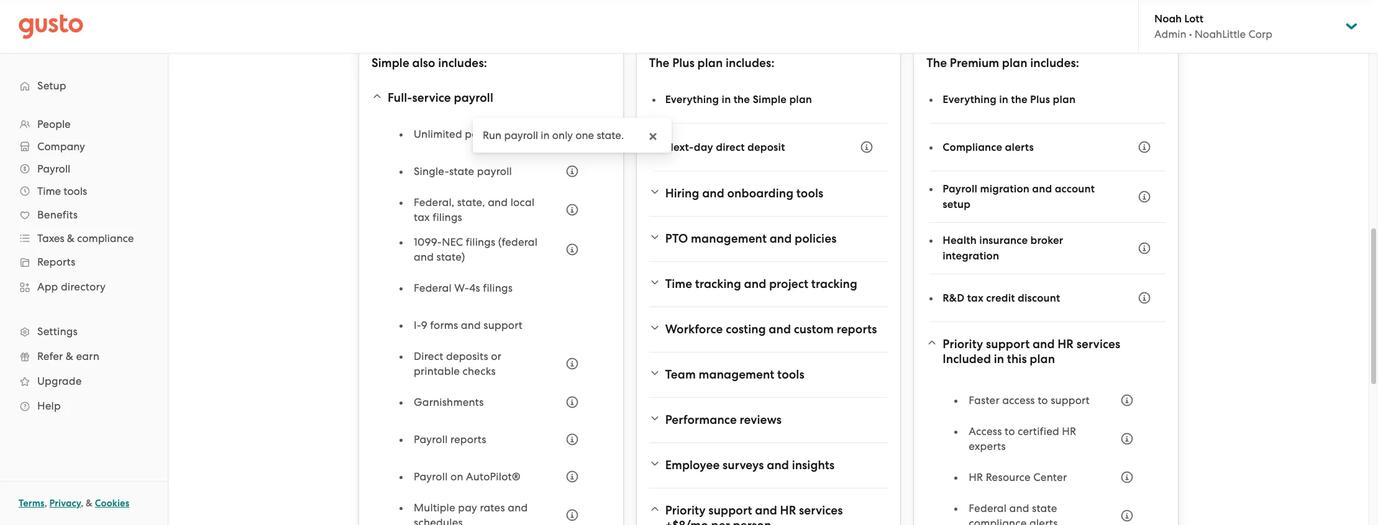 Task type: locate. For each thing, give the bounding box(es) containing it.
0 horizontal spatial the
[[649, 56, 670, 70]]

1 horizontal spatial everything
[[943, 93, 997, 106]]

time inside dropdown button
[[665, 277, 692, 291]]

hr down 'employee surveys and insights' dropdown button
[[780, 504, 796, 518]]

2 includes: from the left
[[726, 56, 775, 70]]

the for the plus plan includes:
[[649, 56, 670, 70]]

filings inside federal, state, and local tax filings
[[433, 211, 462, 224]]

compliance up reports link at the left of page
[[77, 232, 134, 245]]

1 horizontal spatial to
[[1038, 395, 1048, 407]]

includes: right also on the left top of page
[[438, 56, 487, 70]]

hr inside the access to certified hr experts
[[1062, 426, 1076, 438]]

0 vertical spatial tax
[[414, 211, 430, 224]]

hr right the certified
[[1062, 426, 1076, 438]]

& for compliance
[[67, 232, 75, 245]]

hiring
[[665, 186, 699, 201]]

access
[[969, 426, 1002, 438]]

management inside pto management and policies dropdown button
[[691, 232, 767, 246]]

1 vertical spatial &
[[66, 350, 73, 363]]

1 horizontal spatial time
[[665, 277, 692, 291]]

1 everything from the left
[[665, 93, 719, 106]]

and down 1099-
[[414, 251, 434, 263]]

0 horizontal spatial tracking
[[695, 277, 741, 291]]

0 horizontal spatial tax
[[414, 211, 430, 224]]

, left privacy
[[45, 498, 47, 510]]

payroll migration and account setup
[[943, 183, 1095, 211]]

1 horizontal spatial the
[[927, 56, 947, 70]]

management down hiring and onboarding tools
[[691, 232, 767, 246]]

0 vertical spatial reports
[[837, 322, 877, 337]]

1 horizontal spatial tracking
[[811, 277, 857, 291]]

1 the from the left
[[649, 56, 670, 70]]

services inside dropdown button
[[799, 504, 843, 518]]

printable
[[414, 365, 460, 378]]

everything
[[665, 93, 719, 106], [943, 93, 997, 106]]

priority for priority support and hr services included in this plan
[[943, 337, 983, 352]]

1 vertical spatial priority
[[665, 504, 706, 518]]

schedules
[[414, 517, 463, 526]]

0 vertical spatial filings
[[433, 211, 462, 224]]

gusto navigation element
[[0, 53, 168, 439]]

1 vertical spatial tax
[[967, 292, 984, 305]]

federal w-4s filings
[[414, 282, 513, 295]]

1 horizontal spatial services
[[1077, 337, 1121, 352]]

terms , privacy , & cookies
[[19, 498, 129, 510]]

the down the plus plan includes:
[[734, 93, 750, 106]]

hr down discount
[[1058, 337, 1074, 352]]

app directory link
[[12, 276, 155, 298]]

hiring and onboarding tools button
[[649, 179, 888, 209]]

state down the "center"
[[1032, 503, 1057, 515]]

company button
[[12, 135, 155, 158]]

everything for plus
[[665, 93, 719, 106]]

the for plus
[[734, 93, 750, 106]]

0 horizontal spatial to
[[1005, 426, 1015, 438]]

and down discount
[[1033, 337, 1055, 352]]

payroll inside payroll migration and account setup
[[943, 183, 978, 196]]

tools inside time tools dropdown button
[[64, 185, 87, 198]]

0 horizontal spatial the
[[734, 93, 750, 106]]

alerts down the "center"
[[1030, 518, 1058, 526]]

1 vertical spatial filings
[[466, 236, 496, 249]]

1 vertical spatial plus
[[1030, 93, 1050, 106]]

1 horizontal spatial the
[[1011, 93, 1028, 106]]

support down surveys
[[709, 504, 752, 518]]

surveys
[[723, 459, 764, 473]]

alerts
[[1005, 141, 1034, 154], [1030, 518, 1058, 526]]

federal for federal w-4s filings
[[414, 282, 452, 295]]

1 horizontal spatial reports
[[837, 322, 877, 337]]

deposit
[[748, 141, 785, 154]]

0 horizontal spatial ,
[[45, 498, 47, 510]]

run payroll in only one state.
[[483, 129, 624, 142]]

0 horizontal spatial reports
[[450, 434, 486, 446]]

0 vertical spatial alerts
[[1005, 141, 1034, 154]]

r&d tax credit discount
[[943, 292, 1060, 305]]

and left custom
[[769, 322, 791, 337]]

payroll right 'run'
[[504, 129, 538, 142]]

0 vertical spatial simple
[[372, 56, 409, 70]]

tax inside federal, state, and local tax filings
[[414, 211, 430, 224]]

hr inside priority support and hr services included in this plan
[[1058, 337, 1074, 352]]

time down pto
[[665, 277, 692, 291]]

hr inside priority support and hr services dropdown button
[[780, 504, 796, 518]]

0 vertical spatial plus
[[672, 56, 695, 70]]

priority inside priority support and hr services included in this plan
[[943, 337, 983, 352]]

tracking right project on the bottom right of the page
[[811, 277, 857, 291]]

full-service payroll button
[[372, 83, 611, 113]]

0 horizontal spatial priority
[[665, 504, 706, 518]]

1099-nec filings (federal and state)
[[414, 236, 538, 263]]

support
[[484, 319, 523, 332], [986, 337, 1030, 352], [1051, 395, 1090, 407], [709, 504, 752, 518]]

payroll up setup
[[943, 183, 978, 196]]

payroll down company
[[37, 163, 70, 175]]

federal inside federal and state compliance alerts
[[969, 503, 1007, 515]]

in
[[722, 93, 731, 106], [999, 93, 1009, 106], [541, 129, 550, 142], [994, 352, 1004, 367]]

tools up policies
[[796, 186, 824, 201]]

& inside dropdown button
[[67, 232, 75, 245]]

& right taxes
[[67, 232, 75, 245]]

resource
[[986, 472, 1031, 484]]

1 vertical spatial to
[[1005, 426, 1015, 438]]

home image
[[19, 14, 83, 39]]

2 horizontal spatial list
[[955, 387, 1141, 526]]

payroll up unlimited payroll runs
[[454, 91, 493, 105]]

plan inside priority support and hr services included in this plan
[[1030, 352, 1055, 367]]

tools down payroll dropdown button
[[64, 185, 87, 198]]

corp
[[1249, 28, 1273, 40]]

upgrade link
[[12, 370, 155, 393]]

and left local
[[488, 196, 508, 209]]

to
[[1038, 395, 1048, 407], [1005, 426, 1015, 438]]

workforce costing and custom reports
[[665, 322, 877, 337]]

health
[[943, 234, 977, 247]]

project
[[769, 277, 809, 291]]

state)
[[437, 251, 465, 263]]

and left policies
[[770, 232, 792, 246]]

also
[[412, 56, 435, 70]]

center
[[1034, 472, 1067, 484]]

integration
[[943, 250, 999, 263]]

1 horizontal spatial plus
[[1030, 93, 1050, 106]]

list containing unlimited payroll runs
[[400, 121, 586, 526]]

1 vertical spatial state
[[1032, 503, 1057, 515]]

tax
[[414, 211, 430, 224], [967, 292, 984, 305]]

priority inside dropdown button
[[665, 504, 706, 518]]

alerts up migration
[[1005, 141, 1034, 154]]

included
[[943, 352, 991, 367]]

taxes & compliance
[[37, 232, 134, 245]]

reports up payroll on autopilot® on the left of page
[[450, 434, 486, 446]]

tax down federal,
[[414, 211, 430, 224]]

compliance
[[77, 232, 134, 245], [969, 518, 1027, 526]]

insurance
[[979, 234, 1028, 247]]

and right forms
[[461, 319, 481, 332]]

i-9 forms and support
[[414, 319, 523, 332]]

1 horizontal spatial ,
[[81, 498, 83, 510]]

full-
[[388, 91, 412, 105]]

services inside priority support and hr services included in this plan
[[1077, 337, 1121, 352]]

payroll for payroll
[[37, 163, 70, 175]]

filings right 4s
[[483, 282, 513, 295]]

filings right nec
[[466, 236, 496, 249]]

0 vertical spatial compliance
[[77, 232, 134, 245]]

management
[[691, 232, 767, 246], [699, 368, 775, 382]]

team management tools
[[665, 368, 804, 382]]

time for time tools
[[37, 185, 61, 198]]

includes: up everything in the simple plan
[[726, 56, 775, 70]]

state inside federal and state compliance alerts
[[1032, 503, 1057, 515]]

0 vertical spatial to
[[1038, 395, 1048, 407]]

1 horizontal spatial federal
[[969, 503, 1007, 515]]

1 horizontal spatial compliance
[[969, 518, 1027, 526]]

service
[[412, 91, 451, 105]]

1 vertical spatial services
[[799, 504, 843, 518]]

2 horizontal spatial includes:
[[1030, 56, 1079, 70]]

(federal
[[498, 236, 538, 249]]

filings down federal,
[[433, 211, 462, 224]]

management down the 'costing'
[[699, 368, 775, 382]]

1 horizontal spatial priority
[[943, 337, 983, 352]]

premium
[[950, 56, 999, 70]]

dialog main content element
[[473, 118, 672, 153]]

and inside multiple pay rates and schedules
[[508, 502, 528, 515]]

0 horizontal spatial compliance
[[77, 232, 134, 245]]

2 the from the left
[[927, 56, 947, 70]]

0 vertical spatial &
[[67, 232, 75, 245]]

account
[[1055, 183, 1095, 196]]

and right surveys
[[767, 459, 789, 473]]

0 vertical spatial management
[[691, 232, 767, 246]]

0 horizontal spatial services
[[799, 504, 843, 518]]

1 horizontal spatial list
[[400, 121, 586, 526]]

1 vertical spatial compliance
[[969, 518, 1027, 526]]

and inside payroll migration and account setup
[[1032, 183, 1052, 196]]

&
[[67, 232, 75, 245], [66, 350, 73, 363], [86, 498, 93, 510]]

3 includes: from the left
[[1030, 56, 1079, 70]]

pto
[[665, 232, 688, 246]]

time inside dropdown button
[[37, 185, 61, 198]]

in left this
[[994, 352, 1004, 367]]

time up "benefits"
[[37, 185, 61, 198]]

1 vertical spatial simple
[[753, 93, 787, 106]]

priority down employee
[[665, 504, 706, 518]]

2 tracking from the left
[[811, 277, 857, 291]]

tax right r&d
[[967, 292, 984, 305]]

list
[[0, 113, 168, 419], [400, 121, 586, 526], [955, 387, 1141, 526]]

support inside priority support and hr services included in this plan
[[986, 337, 1030, 352]]

support up the certified
[[1051, 395, 1090, 407]]

priority up included
[[943, 337, 983, 352]]

support up this
[[986, 337, 1030, 352]]

everything for premium
[[943, 93, 997, 106]]

0 vertical spatial priority
[[943, 337, 983, 352]]

0 horizontal spatial includes:
[[438, 56, 487, 70]]

payroll
[[454, 91, 493, 105], [465, 128, 500, 140], [504, 129, 538, 142], [477, 165, 512, 178]]

payroll left on
[[414, 471, 448, 483]]

and down hr resource center
[[1009, 503, 1029, 515]]

1 horizontal spatial tax
[[967, 292, 984, 305]]

payroll for payroll reports
[[414, 434, 448, 446]]

next-
[[665, 141, 694, 154]]

1 horizontal spatial includes:
[[726, 56, 775, 70]]

and inside priority support and hr services included in this plan
[[1033, 337, 1055, 352]]

plus
[[672, 56, 695, 70], [1030, 93, 1050, 106]]

access to certified hr experts
[[969, 426, 1076, 453]]

next-day direct deposit
[[665, 141, 785, 154]]

deposits
[[446, 350, 488, 363]]

2 everything from the left
[[943, 93, 997, 106]]

1 vertical spatial management
[[699, 368, 775, 382]]

and down 'employee surveys and insights' dropdown button
[[755, 504, 777, 518]]

0 horizontal spatial time
[[37, 185, 61, 198]]

compliance down resource
[[969, 518, 1027, 526]]

checks
[[463, 365, 496, 378]]

this
[[1007, 352, 1027, 367]]

the down the premium plan includes:
[[1011, 93, 1028, 106]]

everything down the plus plan includes:
[[665, 93, 719, 106]]

1 horizontal spatial state
[[1032, 503, 1057, 515]]

0 horizontal spatial everything
[[665, 93, 719, 106]]

, left cookies button
[[81, 498, 83, 510]]

support inside dropdown button
[[709, 504, 752, 518]]

includes: for the premium plan includes:
[[1030, 56, 1079, 70]]

insights
[[792, 459, 835, 473]]

2 the from the left
[[1011, 93, 1028, 106]]

1 vertical spatial federal
[[969, 503, 1007, 515]]

and inside federal and state compliance alerts
[[1009, 503, 1029, 515]]

payroll down garnishments
[[414, 434, 448, 446]]

0 horizontal spatial federal
[[414, 282, 452, 295]]

list containing faster access to support
[[955, 387, 1141, 526]]

federal down resource
[[969, 503, 1007, 515]]

0 vertical spatial time
[[37, 185, 61, 198]]

team
[[665, 368, 696, 382]]

management for pto
[[691, 232, 767, 246]]

1 includes: from the left
[[438, 56, 487, 70]]

and right rates
[[508, 502, 528, 515]]

help link
[[12, 395, 155, 418]]

experts
[[969, 441, 1006, 453]]

access
[[1002, 395, 1035, 407]]

refer & earn link
[[12, 345, 155, 368]]

pto management and policies button
[[649, 224, 888, 254]]

pto management and policies
[[665, 232, 837, 246]]

& left cookies button
[[86, 498, 93, 510]]

noah
[[1155, 12, 1182, 25]]

priority support and hr services button
[[649, 496, 888, 526]]

the for the premium plan includes:
[[927, 56, 947, 70]]

hr for priority support and hr services included in this plan
[[1058, 337, 1074, 352]]

reports right custom
[[837, 322, 877, 337]]

0 horizontal spatial state
[[449, 165, 474, 178]]

tools down "workforce costing and custom reports"
[[777, 368, 804, 382]]

state,
[[457, 196, 485, 209]]

includes: up everything in the plus plan
[[1030, 56, 1079, 70]]

onboarding
[[727, 186, 794, 201]]

tracking up workforce
[[695, 277, 741, 291]]

payroll inside dropdown button
[[37, 163, 70, 175]]

0 horizontal spatial list
[[0, 113, 168, 419]]

faster
[[969, 395, 1000, 407]]

1 the from the left
[[734, 93, 750, 106]]

everything down 'premium'
[[943, 93, 997, 106]]

tools
[[64, 185, 87, 198], [796, 186, 824, 201], [777, 368, 804, 382]]

simple left also on the left top of page
[[372, 56, 409, 70]]

0 vertical spatial federal
[[414, 282, 452, 295]]

priority for priority support and hr services
[[665, 504, 706, 518]]

and
[[1032, 183, 1052, 196], [702, 186, 724, 201], [488, 196, 508, 209], [770, 232, 792, 246], [414, 251, 434, 263], [744, 277, 766, 291], [461, 319, 481, 332], [769, 322, 791, 337], [1033, 337, 1055, 352], [767, 459, 789, 473], [508, 502, 528, 515], [1009, 503, 1029, 515], [755, 504, 777, 518]]

1 tracking from the left
[[695, 277, 741, 291]]

& left "earn"
[[66, 350, 73, 363]]

reports inside workforce costing and custom reports dropdown button
[[837, 322, 877, 337]]

management inside team management tools dropdown button
[[699, 368, 775, 382]]

and left account
[[1032, 183, 1052, 196]]

simple up deposit
[[753, 93, 787, 106]]

1 vertical spatial time
[[665, 277, 692, 291]]

state up state,
[[449, 165, 474, 178]]

support up or
[[484, 319, 523, 332]]

1 vertical spatial alerts
[[1030, 518, 1058, 526]]

0 vertical spatial services
[[1077, 337, 1121, 352]]

1099-
[[414, 236, 442, 249]]

& for earn
[[66, 350, 73, 363]]

federal left w-
[[414, 282, 452, 295]]

hr left resource
[[969, 472, 983, 484]]



Task type: describe. For each thing, give the bounding box(es) containing it.
0 horizontal spatial simple
[[372, 56, 409, 70]]

faster access to support
[[969, 395, 1090, 407]]

payroll inside dialog main content element
[[504, 129, 538, 142]]

app directory
[[37, 281, 106, 293]]

payroll on autopilot®
[[414, 471, 521, 483]]

discount
[[1018, 292, 1060, 305]]

on
[[450, 471, 463, 483]]

compliance inside federal and state compliance alerts
[[969, 518, 1027, 526]]

direct
[[716, 141, 745, 154]]

payroll inside dropdown button
[[454, 91, 493, 105]]

privacy
[[49, 498, 81, 510]]

includes: for the plus plan includes:
[[726, 56, 775, 70]]

noah lott admin • noahlittle corp
[[1155, 12, 1273, 40]]

management for team
[[699, 368, 775, 382]]

multiple pay rates and schedules
[[414, 502, 528, 526]]

everything in the simple plan
[[665, 93, 812, 106]]

one
[[576, 129, 594, 142]]

hr for access to certified hr experts
[[1062, 426, 1076, 438]]

autopilot®
[[466, 471, 521, 483]]

rates
[[480, 502, 505, 515]]

unlimited
[[414, 128, 462, 140]]

time tools
[[37, 185, 87, 198]]

services for priority support and hr services included in this plan
[[1077, 337, 1121, 352]]

and inside 1099-nec filings (federal and state)
[[414, 251, 434, 263]]

federal for federal and state compliance alerts
[[969, 503, 1007, 515]]

and inside federal, state, and local tax filings
[[488, 196, 508, 209]]

team management tools button
[[649, 360, 888, 390]]

direct deposits or printable checks
[[414, 350, 501, 378]]

setup
[[943, 198, 971, 211]]

time for time tracking and project tracking
[[665, 277, 692, 291]]

cookies button
[[95, 496, 129, 511]]

direct
[[414, 350, 443, 363]]

certified
[[1018, 426, 1059, 438]]

setup
[[37, 80, 66, 92]]

in down the premium plan includes:
[[999, 93, 1009, 106]]

or
[[491, 350, 501, 363]]

refer & earn
[[37, 350, 99, 363]]

app
[[37, 281, 58, 293]]

pay
[[458, 502, 477, 515]]

in down the plus plan includes:
[[722, 93, 731, 106]]

payroll for payroll on autopilot®
[[414, 471, 448, 483]]

time tracking and project tracking button
[[649, 270, 888, 300]]

directory
[[61, 281, 106, 293]]

unlimited payroll runs
[[414, 128, 524, 140]]

and left project on the bottom right of the page
[[744, 277, 766, 291]]

taxes
[[37, 232, 64, 245]]

0 vertical spatial state
[[449, 165, 474, 178]]

garnishments
[[414, 396, 484, 409]]

time tracking and project tracking
[[665, 277, 857, 291]]

policies
[[795, 232, 837, 246]]

day
[[694, 141, 713, 154]]

upgrade
[[37, 375, 82, 388]]

1 horizontal spatial simple
[[753, 93, 787, 106]]

priority support and hr services
[[665, 504, 843, 518]]

terms
[[19, 498, 45, 510]]

local
[[511, 196, 535, 209]]

admin
[[1155, 28, 1187, 40]]

performance reviews
[[665, 413, 782, 428]]

health insurance broker integration
[[943, 234, 1063, 263]]

and right the hiring
[[702, 186, 724, 201]]

alerts inside federal and state compliance alerts
[[1030, 518, 1058, 526]]

broker
[[1031, 234, 1063, 247]]

performance
[[665, 413, 737, 428]]

w-
[[454, 282, 469, 295]]

compliance inside dropdown button
[[77, 232, 134, 245]]

1 , from the left
[[45, 498, 47, 510]]

compliance
[[943, 141, 1003, 154]]

in left the 'only' on the top left
[[541, 129, 550, 142]]

simple also includes:
[[372, 56, 487, 70]]

4s
[[469, 282, 480, 295]]

in inside priority support and hr services included in this plan
[[994, 352, 1004, 367]]

list containing people
[[0, 113, 168, 419]]

2 vertical spatial filings
[[483, 282, 513, 295]]

help
[[37, 400, 61, 413]]

hr resource center
[[969, 472, 1067, 484]]

to inside the access to certified hr experts
[[1005, 426, 1015, 438]]

payroll button
[[12, 158, 155, 180]]

nec
[[442, 236, 463, 249]]

reports link
[[12, 251, 155, 273]]

filings inside 1099-nec filings (federal and state)
[[466, 236, 496, 249]]

runs
[[503, 128, 524, 140]]

payroll down 'run'
[[477, 165, 512, 178]]

lott
[[1185, 12, 1204, 25]]

i-
[[414, 319, 421, 332]]

people
[[37, 118, 71, 130]]

the for premium
[[1011, 93, 1028, 106]]

2 vertical spatial &
[[86, 498, 93, 510]]

only
[[552, 129, 573, 142]]

federal, state, and local tax filings
[[414, 196, 535, 224]]

hr for priority support and hr services
[[780, 504, 796, 518]]

benefits
[[37, 209, 78, 221]]

reviews
[[740, 413, 782, 428]]

2 , from the left
[[81, 498, 83, 510]]

tools inside team management tools dropdown button
[[777, 368, 804, 382]]

the premium plan includes:
[[927, 56, 1079, 70]]

tools inside hiring and onboarding tools dropdown button
[[796, 186, 824, 201]]

full-service payroll
[[388, 91, 493, 105]]

0 horizontal spatial plus
[[672, 56, 695, 70]]

1 vertical spatial reports
[[450, 434, 486, 446]]

•
[[1189, 28, 1192, 40]]

workforce
[[665, 322, 723, 337]]

payroll left "runs"
[[465, 128, 500, 140]]

services for priority support and hr services
[[799, 504, 843, 518]]

noahlittle
[[1195, 28, 1246, 40]]

the plus plan includes:
[[649, 56, 775, 70]]

costing
[[726, 322, 766, 337]]

time tools button
[[12, 180, 155, 203]]

payroll for payroll migration and account setup
[[943, 183, 978, 196]]

performance reviews button
[[649, 406, 888, 436]]

single-state payroll
[[414, 165, 512, 178]]

employee
[[665, 459, 720, 473]]

settings link
[[12, 321, 155, 343]]

r&d
[[943, 292, 965, 305]]

single-
[[414, 165, 449, 178]]

employee surveys and insights button
[[649, 451, 888, 481]]

terms link
[[19, 498, 45, 510]]

payroll reports
[[414, 434, 486, 446]]



Task type: vqa. For each thing, say whether or not it's contained in the screenshot.
Noah Lott Admin • NoahLittle Corp
yes



